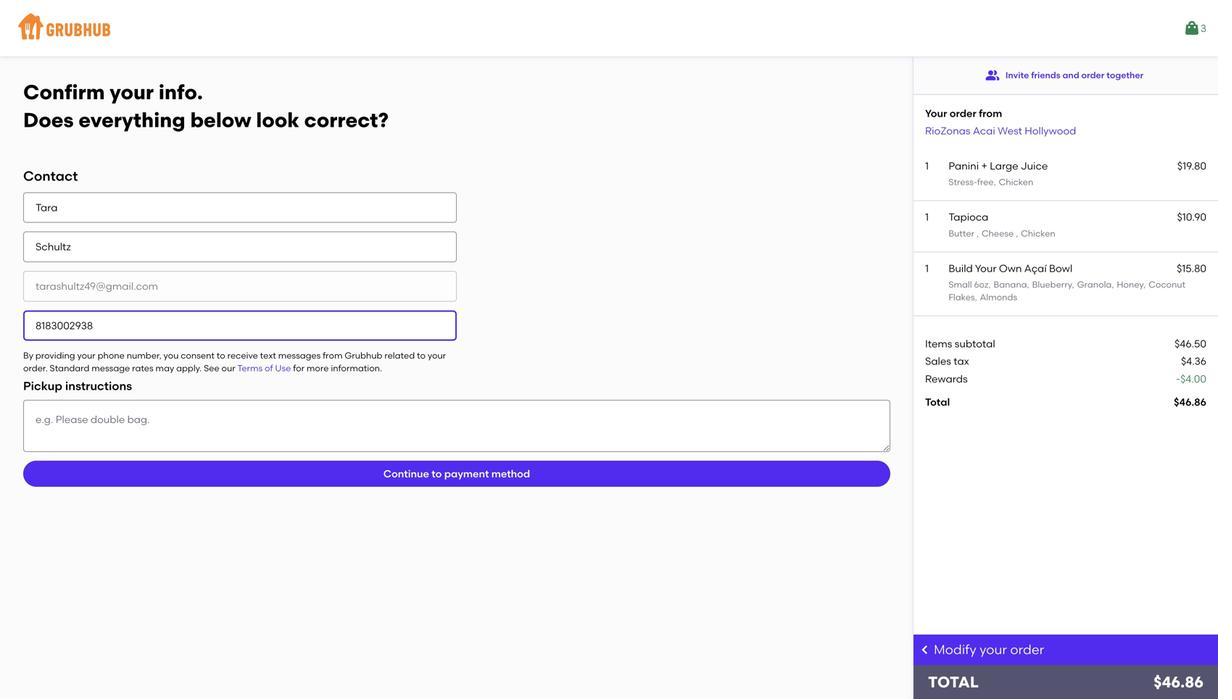 Task type: vqa. For each thing, say whether or not it's contained in the screenshot.


Task type: describe. For each thing, give the bounding box(es) containing it.
west
[[998, 125, 1023, 137]]

honey
[[1117, 280, 1144, 290]]

chicken for tapioca
[[1021, 228, 1056, 239]]

flakes
[[949, 292, 975, 303]]

use
[[275, 363, 291, 374]]

$46.50
[[1175, 338, 1207, 350]]

build
[[949, 262, 973, 275]]

standard
[[50, 363, 90, 374]]

of
[[265, 363, 273, 374]]

panini + large juice
[[949, 160, 1048, 172]]

free
[[978, 177, 994, 188]]

pickup
[[23, 379, 62, 393]]

for
[[293, 363, 305, 374]]

$4.00
[[1181, 373, 1207, 385]]

everything
[[79, 108, 185, 133]]

from inside "your order from riozonas acai west hollywood"
[[979, 107, 1003, 120]]

terms of use for more information.
[[237, 363, 382, 374]]

people icon image
[[986, 68, 1000, 83]]

2 vertical spatial order
[[1011, 643, 1045, 658]]

hollywood
[[1025, 125, 1077, 137]]

invite
[[1006, 70, 1029, 80]]

$15.80
[[1177, 262, 1207, 275]]

you
[[164, 351, 179, 361]]

subtotal
[[955, 338, 996, 350]]

coconut flakes
[[949, 280, 1186, 303]]

riozonas
[[925, 125, 971, 137]]

0 vertical spatial $46.86
[[1174, 396, 1207, 409]]

contact
[[23, 168, 78, 184]]

1 vertical spatial $46.86
[[1154, 674, 1204, 692]]

3
[[1201, 22, 1207, 34]]

Last name text field
[[23, 232, 457, 263]]

almonds
[[980, 292, 1018, 303]]

Pickup instructions text field
[[23, 400, 891, 453]]

and
[[1063, 70, 1080, 80]]

-
[[1176, 373, 1181, 385]]

invite friends and order together button
[[986, 62, 1144, 88]]

build your own açaí bowl
[[949, 262, 1073, 275]]

order.
[[23, 363, 48, 374]]

your inside confirm your info. does everything below look correct?
[[110, 80, 154, 104]]

see
[[204, 363, 220, 374]]

may
[[156, 363, 174, 374]]

sales
[[925, 356, 951, 368]]

$10.90 butter cheese chicken
[[949, 211, 1207, 239]]

phone
[[98, 351, 125, 361]]

large
[[990, 160, 1019, 172]]

friends
[[1032, 70, 1061, 80]]

rewards
[[925, 373, 968, 385]]

below
[[190, 108, 251, 133]]

confirm your info. does everything below look correct?
[[23, 80, 389, 133]]

stress-
[[949, 177, 978, 188]]

to inside "button"
[[432, 468, 442, 480]]

rates
[[132, 363, 154, 374]]

text
[[260, 351, 276, 361]]

continue to payment method
[[384, 468, 530, 480]]

terms
[[237, 363, 263, 374]]

related
[[385, 351, 415, 361]]

chicken for panini + large juice
[[999, 177, 1034, 188]]

small
[[949, 280, 972, 290]]

consent
[[181, 351, 215, 361]]

First name text field
[[23, 193, 457, 223]]

our
[[222, 363, 235, 374]]

modify your order
[[934, 643, 1045, 658]]

$19.80
[[1178, 160, 1207, 172]]

correct?
[[304, 108, 389, 133]]

by providing your phone number, you consent to receive text messages from grubhub related to your order. standard message rates may apply. see our
[[23, 351, 446, 374]]

your right related
[[428, 351, 446, 361]]

tapioca
[[949, 211, 989, 223]]

juice
[[1021, 160, 1048, 172]]

continue
[[384, 468, 429, 480]]

bowl
[[1050, 262, 1073, 275]]

$10.90
[[1178, 211, 1207, 223]]

more
[[307, 363, 329, 374]]

1 vertical spatial your
[[975, 262, 997, 275]]

receive
[[227, 351, 258, 361]]



Task type: locate. For each thing, give the bounding box(es) containing it.
1 horizontal spatial from
[[979, 107, 1003, 120]]

to left payment
[[432, 468, 442, 480]]

your inside "your order from riozonas acai west hollywood"
[[925, 107, 947, 120]]

granola
[[1077, 280, 1112, 290]]

1 for tapioca
[[925, 211, 929, 223]]

1 for panini + large juice
[[925, 160, 929, 172]]

butter
[[949, 228, 975, 239]]

tax
[[954, 356, 970, 368]]

together
[[1107, 70, 1144, 80]]

payment
[[444, 468, 489, 480]]

main navigation navigation
[[0, 0, 1218, 57]]

messages
[[278, 351, 321, 361]]

chicken
[[999, 177, 1034, 188], [1021, 228, 1056, 239]]

order up riozonas
[[950, 107, 977, 120]]

-$4.00
[[1176, 373, 1207, 385]]

from up the acai
[[979, 107, 1003, 120]]

your up riozonas
[[925, 107, 947, 120]]

terms of use link
[[237, 363, 291, 374]]

3 1 from the top
[[925, 262, 929, 275]]

1 vertical spatial total
[[928, 674, 979, 692]]

does
[[23, 108, 74, 133]]

sales tax
[[925, 356, 970, 368]]

message
[[92, 363, 130, 374]]

1 for build your own açaí bowl
[[925, 262, 929, 275]]

2 1 from the top
[[925, 211, 929, 223]]

0 vertical spatial your
[[925, 107, 947, 120]]

order
[[1082, 70, 1105, 80], [950, 107, 977, 120], [1011, 643, 1045, 658]]

grubhub
[[345, 351, 383, 361]]

0 horizontal spatial your
[[925, 107, 947, 120]]

total down rewards
[[925, 396, 950, 409]]

own
[[999, 262, 1022, 275]]

your up everything
[[110, 80, 154, 104]]

1 vertical spatial order
[[950, 107, 977, 120]]

Email email field
[[23, 271, 457, 302]]

1 horizontal spatial to
[[417, 351, 426, 361]]

chicken down the large
[[999, 177, 1034, 188]]

panini
[[949, 160, 979, 172]]

chicken up açaí at the top
[[1021, 228, 1056, 239]]

to up our at left
[[217, 351, 225, 361]]

0 horizontal spatial from
[[323, 351, 343, 361]]

small 6oz banana blueberry granola honey
[[949, 280, 1144, 290]]

chicken inside $10.90 butter cheese chicken
[[1021, 228, 1056, 239]]

from up 'more'
[[323, 351, 343, 361]]

method
[[492, 468, 530, 480]]

0 vertical spatial from
[[979, 107, 1003, 120]]

to
[[217, 351, 225, 361], [417, 351, 426, 361], [432, 468, 442, 480]]

1 1 from the top
[[925, 160, 929, 172]]

banana
[[994, 280, 1027, 290]]

modify
[[934, 643, 977, 658]]

look
[[256, 108, 299, 133]]

1 vertical spatial 1
[[925, 211, 929, 223]]

$4.36
[[1181, 356, 1207, 368]]

info.
[[159, 80, 203, 104]]

pickup instructions
[[23, 379, 132, 393]]

providing
[[35, 351, 75, 361]]

total
[[925, 396, 950, 409], [928, 674, 979, 692]]

your
[[925, 107, 947, 120], [975, 262, 997, 275]]

confirm
[[23, 80, 105, 104]]

number,
[[127, 351, 161, 361]]

1 left build
[[925, 262, 929, 275]]

0 vertical spatial chicken
[[999, 177, 1034, 188]]

1 horizontal spatial your
[[975, 262, 997, 275]]

açaí
[[1025, 262, 1047, 275]]

0 vertical spatial order
[[1082, 70, 1105, 80]]

coconut
[[1149, 280, 1186, 290]]

2 horizontal spatial to
[[432, 468, 442, 480]]

total down modify
[[928, 674, 979, 692]]

to right related
[[417, 351, 426, 361]]

from inside by providing your phone number, you consent to receive text messages from grubhub related to your order. standard message rates may apply. see our
[[323, 351, 343, 361]]

your up 6oz at the right top
[[975, 262, 997, 275]]

by
[[23, 351, 33, 361]]

svg image
[[920, 645, 931, 656]]

1 left tapioca
[[925, 211, 929, 223]]

1 horizontal spatial order
[[1011, 643, 1045, 658]]

1 vertical spatial chicken
[[1021, 228, 1056, 239]]

+
[[982, 160, 988, 172]]

$19.80 stress-free chicken
[[949, 160, 1207, 188]]

apply.
[[176, 363, 202, 374]]

continue to payment method button
[[23, 461, 891, 487]]

0 vertical spatial total
[[925, 396, 950, 409]]

your up standard
[[77, 351, 96, 361]]

your order from riozonas acai west hollywood
[[925, 107, 1077, 137]]

blueberry
[[1033, 280, 1072, 290]]

0 horizontal spatial order
[[950, 107, 977, 120]]

Phone telephone field
[[23, 311, 457, 341]]

order right modify
[[1011, 643, 1045, 658]]

cheese
[[982, 228, 1014, 239]]

1 vertical spatial from
[[323, 351, 343, 361]]

order inside button
[[1082, 70, 1105, 80]]

$46.86
[[1174, 396, 1207, 409], [1154, 674, 1204, 692]]

3 button
[[1184, 15, 1207, 41]]

2 horizontal spatial order
[[1082, 70, 1105, 80]]

items
[[925, 338, 953, 350]]

1
[[925, 160, 929, 172], [925, 211, 929, 223], [925, 262, 929, 275]]

riozonas acai west hollywood link
[[925, 125, 1077, 137]]

6oz
[[974, 280, 989, 290]]

1 left panini
[[925, 160, 929, 172]]

2 vertical spatial 1
[[925, 262, 929, 275]]

your right modify
[[980, 643, 1007, 658]]

from
[[979, 107, 1003, 120], [323, 351, 343, 361]]

0 horizontal spatial to
[[217, 351, 225, 361]]

acai
[[973, 125, 996, 137]]

order inside "your order from riozonas acai west hollywood"
[[950, 107, 977, 120]]

chicken inside "$19.80 stress-free chicken"
[[999, 177, 1034, 188]]

items subtotal
[[925, 338, 996, 350]]

order right and
[[1082, 70, 1105, 80]]

invite friends and order together
[[1006, 70, 1144, 80]]

0 vertical spatial 1
[[925, 160, 929, 172]]

information.
[[331, 363, 382, 374]]



